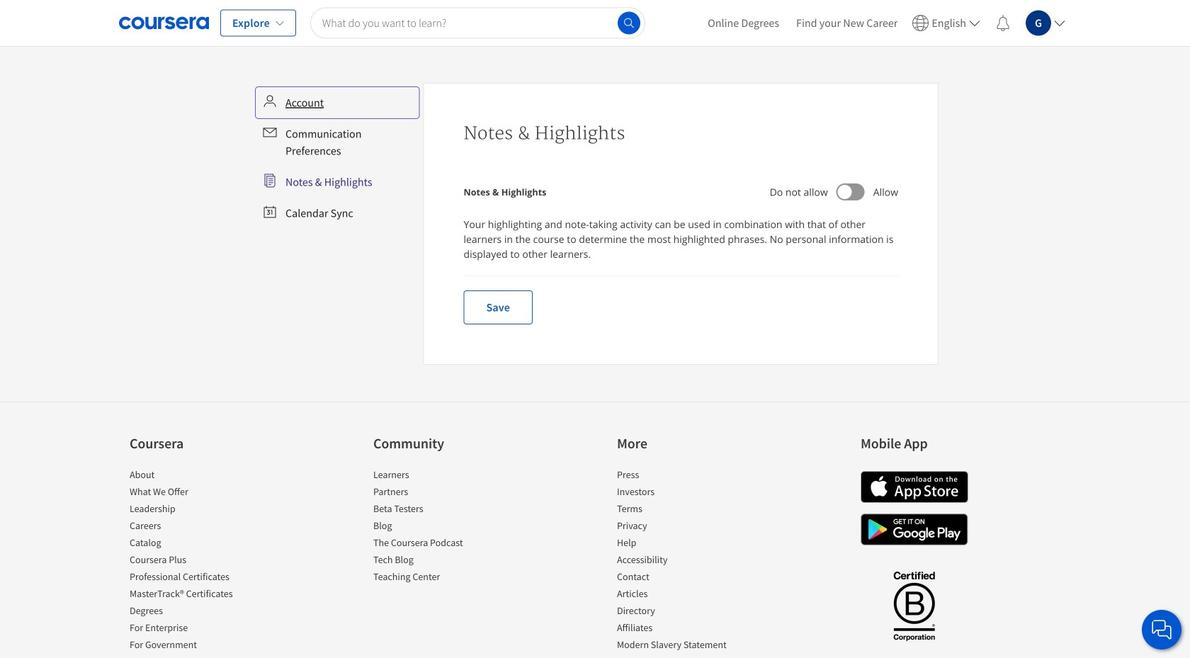 Task type: describe. For each thing, give the bounding box(es) containing it.
1 horizontal spatial menu
[[699, 0, 1071, 46]]

notes & highlights switch
[[837, 183, 865, 201]]

download on the app store image
[[861, 471, 969, 503]]

coursera image
[[119, 12, 209, 34]]

notes & highlights image
[[838, 185, 852, 199]]

do not allow notes & highlights element
[[464, 181, 547, 203]]



Task type: locate. For each thing, give the bounding box(es) containing it.
None search field
[[310, 7, 645, 39]]

menu
[[699, 0, 1071, 46], [257, 89, 418, 227]]

3 list from the left
[[617, 468, 738, 658]]

0 horizontal spatial list
[[130, 468, 250, 658]]

What do you want to learn? text field
[[310, 7, 645, 39]]

0 vertical spatial menu
[[699, 0, 1071, 46]]

get it on google play image
[[861, 514, 969, 546]]

list item
[[130, 468, 250, 485], [373, 468, 494, 485], [617, 468, 738, 485], [130, 485, 250, 502], [373, 485, 494, 502], [617, 485, 738, 502], [130, 502, 250, 519], [373, 502, 494, 519], [617, 502, 738, 519], [130, 519, 250, 536], [373, 519, 494, 536], [617, 519, 738, 536], [130, 536, 250, 553], [373, 536, 494, 553], [617, 536, 738, 553], [130, 553, 250, 570], [373, 553, 494, 570], [617, 553, 738, 570], [130, 570, 250, 587], [373, 570, 494, 587], [617, 570, 738, 587], [130, 587, 250, 604], [617, 587, 738, 604], [130, 604, 250, 621], [617, 604, 738, 621], [130, 621, 250, 638], [617, 621, 738, 638], [130, 638, 250, 655], [617, 638, 738, 655]]

list
[[130, 468, 250, 658], [373, 468, 494, 587], [617, 468, 738, 658]]

2 horizontal spatial list
[[617, 468, 738, 658]]

1 list from the left
[[130, 468, 250, 658]]

1 vertical spatial menu
[[257, 89, 418, 227]]

0 horizontal spatial menu
[[257, 89, 418, 227]]

logo of certified b corporation image
[[885, 563, 943, 648]]

2 list from the left
[[373, 468, 494, 587]]

1 horizontal spatial list
[[373, 468, 494, 587]]



Task type: vqa. For each thing, say whether or not it's contained in the screenshot.
gain corresponding to Valuation
no



